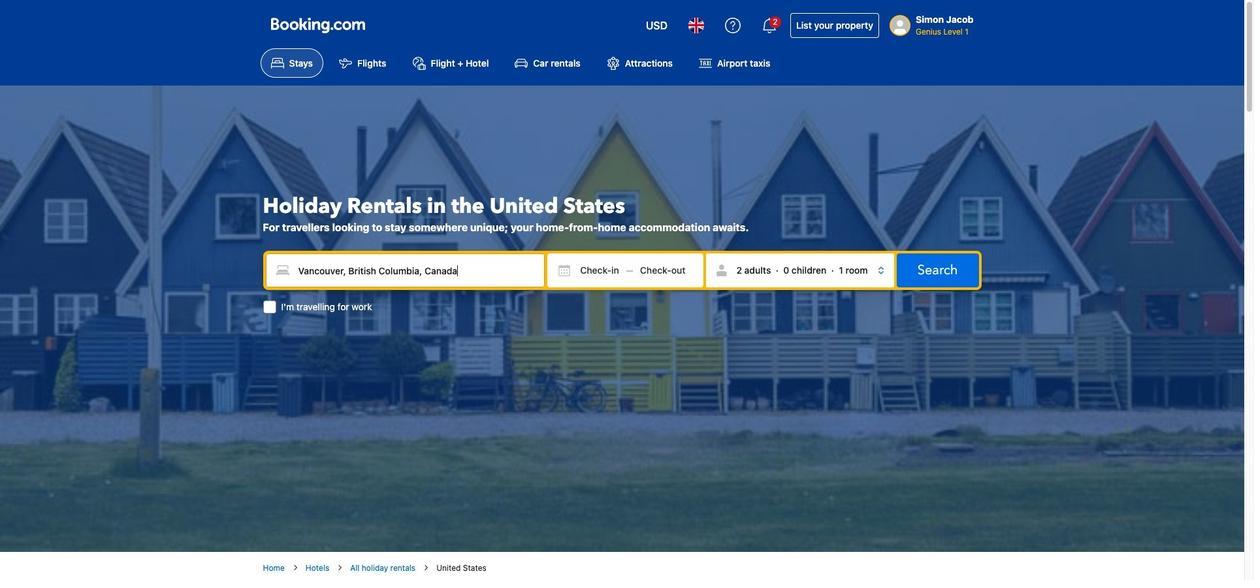 Task type: locate. For each thing, give the bounding box(es) containing it.
1 svg image from the left
[[558, 264, 571, 277]]

svg image
[[558, 264, 571, 277], [640, 264, 653, 277]]

None search field
[[263, 251, 982, 314]]

0 horizontal spatial svg image
[[558, 264, 571, 277]]

2 svg image from the left
[[640, 264, 653, 277]]

Please type your destination search field
[[266, 254, 545, 288]]

1 horizontal spatial svg image
[[640, 264, 653, 277]]



Task type: vqa. For each thing, say whether or not it's contained in the screenshot.
svg image
yes



Task type: describe. For each thing, give the bounding box(es) containing it.
booking.com online hotel reservations image
[[271, 18, 365, 33]]



